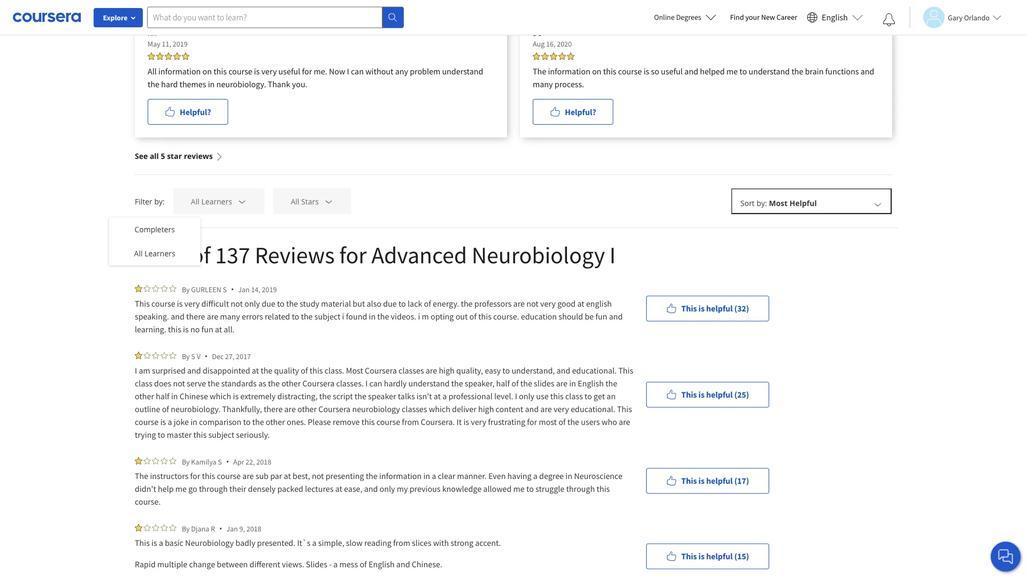 Task type: describe. For each thing, give the bounding box(es) containing it.
1 horizontal spatial neurobiology
[[472, 240, 605, 270]]

instructors
[[150, 471, 189, 481]]

multiple
[[157, 559, 188, 570]]

and left 'helped'
[[685, 66, 699, 77]]

11,
[[162, 39, 171, 49]]

neurobiology. inside i am surprised and disappointed at the quality of this class. most coursera classes are high quality, easy to understand, and educational. this class does not serve the standards as the other coursera classes. i can hardly understand the speaker, half of the slides are in english the other half in chinese which is extremely distracting, the script the speaker talks isn't at a professional level. i only use this class to get an outline of neurobiology. thankfully, there are other coursera neurobiology classes which deliver high content and are very educational. this course is a joke in comparison to the other ones. please remove this course from coursera. it is very frustrating for most of the users who are trying to master this subject seriously.
[[171, 404, 221, 414]]

of right the out
[[470, 311, 477, 322]]

the down classes.
[[355, 391, 367, 402]]

other up outline
[[135, 391, 154, 402]]

the down 'quality,'
[[452, 378, 463, 389]]

degree
[[540, 471, 564, 481]]

standards
[[221, 378, 257, 389]]

in down does
[[171, 391, 178, 402]]

helpful? for process.
[[565, 107, 597, 117]]

0 horizontal spatial english
[[369, 559, 395, 570]]

filled star image down "aug"
[[533, 52, 541, 60]]

all information on this course is very useful for me. now i can without any problem understand the hard themes in neurobiology. thank you.
[[148, 66, 484, 89]]

in right 'joke'
[[191, 416, 197, 427]]

in right slides
[[570, 378, 576, 389]]

of up level.
[[512, 378, 519, 389]]

most
[[346, 365, 363, 376]]

be
[[585, 311, 594, 322]]

orlando
[[965, 13, 990, 22]]

you.
[[292, 79, 308, 89]]

english button
[[803, 0, 868, 35]]

and inside the instructors for this course are sub par at best, not presenting the information in a clear manner. even having a degree in neuroscience didn't help me go through their densely packed lectures at ease, and only my previous knowledge allowed me to struggle through this course.
[[364, 483, 378, 494]]

1 horizontal spatial chevron down image
[[874, 199, 883, 209]]

all learners button
[[173, 188, 265, 214]]

rapid
[[135, 559, 156, 570]]

can inside all information on this course is very useful for me. now i can without any problem understand the hard themes in neurobiology. thank you.
[[351, 66, 364, 77]]

to left get
[[585, 391, 592, 402]]

at right isn't
[[434, 391, 441, 402]]

are down difficult
[[207, 311, 218, 322]]

information for hard
[[158, 66, 201, 77]]

1 vertical spatial classes
[[402, 404, 427, 414]]

all stars
[[291, 196, 319, 207]]

helpful for (25)
[[707, 389, 733, 400]]

the up an
[[606, 378, 618, 389]]

very inside all information on this course is very useful for me. now i can without any problem understand the hard themes in neurobiology. thank you.
[[262, 66, 277, 77]]

the instructors for this course are sub par at best, not presenting the information in a clear manner. even having a degree in neuroscience didn't help me go through their densely packed lectures at ease, and only my previous knowledge allowed me to struggle through this course.
[[135, 471, 625, 507]]

all learners inside dropdown button
[[191, 196, 232, 207]]

to left 'lack'
[[399, 298, 406, 309]]

a right it`s
[[312, 537, 317, 548]]

by:
[[154, 196, 165, 206]]

of right the most
[[559, 416, 566, 427]]

1 horizontal spatial me
[[514, 483, 525, 494]]

remove
[[333, 416, 360, 427]]

sub
[[256, 471, 269, 481]]

all stars button
[[273, 188, 351, 214]]

this course is very difficult not only due to the study material but also due to lack of energy. the professors are not very good at english speaking. and there are many errors related to the subject i found in the videos. i m opting out of this course. education should be fun and learning. this is no fun at all.
[[135, 298, 625, 335]]

the left users
[[568, 416, 580, 427]]

as
[[259, 378, 266, 389]]

new
[[762, 12, 776, 22]]

even
[[489, 471, 506, 481]]

of right quality
[[301, 365, 308, 376]]

a left basic
[[159, 537, 163, 548]]

and down 'use'
[[525, 404, 539, 414]]

by for is
[[182, 285, 190, 294]]

didn't
[[135, 483, 156, 494]]

this for this is helpful (15)
[[682, 551, 697, 562]]

this is helpful (15)
[[682, 551, 750, 562]]

at up "as"
[[252, 365, 259, 376]]

helpful for (15)
[[707, 551, 733, 562]]

a left mess
[[334, 559, 338, 570]]

are up education
[[514, 298, 525, 309]]

for up but
[[340, 240, 367, 270]]

1 horizontal spatial fun
[[596, 311, 608, 322]]

easy
[[485, 365, 501, 376]]

• for course
[[226, 457, 229, 467]]

i left am
[[135, 365, 137, 376]]

so
[[651, 66, 660, 77]]

a right "having"
[[534, 471, 538, 481]]

filled star image down 16,
[[550, 52, 558, 60]]

of right mess
[[360, 559, 367, 570]]

(32)
[[735, 303, 750, 314]]

to inside the information on this course is so useful and helped me to understand the brain functions and many process.
[[740, 66, 748, 77]]

this is helpful (25) button
[[647, 382, 770, 408]]

disappointed
[[203, 365, 250, 376]]

a right isn't
[[443, 391, 447, 402]]

djana
[[191, 524, 209, 533]]

are right slides
[[557, 378, 568, 389]]

1 vertical spatial neurobiology
[[185, 537, 234, 548]]

are right who in the right of the page
[[619, 416, 631, 427]]

0 vertical spatial half
[[497, 378, 510, 389]]

can inside i am surprised and disappointed at the quality of this class. most coursera classes are high quality, easy to understand, and educational. this class does not serve the standards as the other coursera classes. i can hardly understand the speaker, half of the slides are in english the other half in chinese which is extremely distracting, the script the speaker talks isn't at a professional level. i only use this class to get an outline of neurobiology. thankfully, there are other coursera neurobiology classes which deliver high content and are very educational. this course is a joke in comparison to the other ones. please remove this course from coursera. it is very frustrating for most of the users who are trying to master this subject seriously.
[[370, 378, 382, 389]]

0 horizontal spatial half
[[156, 391, 170, 402]]

knowledge
[[443, 483, 482, 494]]

material
[[321, 298, 351, 309]]

filled star image down 11,
[[165, 52, 172, 60]]

the left study
[[286, 298, 298, 309]]

(25)
[[735, 389, 750, 400]]

english
[[587, 298, 612, 309]]

completers
[[135, 224, 175, 234]]

1 vertical spatial educational.
[[571, 404, 616, 414]]

are up ones. in the bottom left of the page
[[285, 404, 296, 414]]

quality
[[274, 365, 299, 376]]

in right degree
[[566, 471, 573, 481]]

helpful for (17)
[[707, 476, 733, 486]]

lectures
[[305, 483, 334, 494]]

coursera.
[[421, 416, 455, 427]]

level.
[[495, 391, 514, 402]]

hard
[[161, 79, 178, 89]]

online degrees
[[655, 12, 702, 22]]

online
[[655, 12, 675, 22]]

serve
[[187, 378, 206, 389]]

go
[[189, 483, 197, 494]]

by gurleen s • jan 14, 2019
[[182, 284, 277, 294]]

a left clear
[[432, 471, 436, 481]]

very up education
[[541, 298, 556, 309]]

understand inside the information on this course is so useful and helped me to understand the brain functions and many process.
[[749, 66, 790, 77]]

good
[[558, 298, 576, 309]]

surprised
[[152, 365, 186, 376]]

other down quality
[[282, 378, 301, 389]]

reading
[[365, 537, 392, 548]]

by for surprised
[[182, 351, 190, 361]]

english inside button
[[822, 12, 849, 23]]

1 through from the left
[[199, 483, 228, 494]]

(17)
[[735, 476, 750, 486]]

out
[[456, 311, 468, 322]]

other left ones. in the bottom left of the page
[[266, 416, 285, 427]]

to up related
[[277, 298, 285, 309]]

for inside i am surprised and disappointed at the quality of this class. most coursera classes are high quality, easy to understand, and educational. this class does not serve the standards as the other coursera classes. i can hardly understand the speaker, half of the slides are in english the other half in chinese which is extremely distracting, the script the speaker talks isn't at a professional level. i only use this class to get an outline of neurobiology. thankfully, there are other coursera neurobiology classes which deliver high content and are very educational. this course is a joke in comparison to the other ones. please remove this course from coursera. it is very frustrating for most of the users who are trying to master this subject seriously.
[[527, 416, 538, 427]]

for inside the instructors for this course are sub par at best, not presenting the information in a clear manner. even having a degree in neuroscience didn't help me go through their densely packed lectures at ease, and only my previous knowledge allowed me to struggle through this course.
[[190, 471, 200, 481]]

filled star image down rk may 11, 2019
[[182, 52, 190, 60]]

very down the "gurleen" in the left of the page
[[184, 298, 200, 309]]

with
[[433, 537, 449, 548]]

s inside by s v • dec 27, 2017
[[191, 351, 195, 361]]

seriously.
[[236, 429, 270, 440]]

the right serve at bottom
[[208, 378, 220, 389]]

0 horizontal spatial me
[[176, 483, 187, 494]]

by kamilya s • apr 22, 2018
[[182, 457, 271, 467]]

are up isn't
[[426, 365, 437, 376]]

(15)
[[735, 551, 750, 562]]

by s v • dec 27, 2017
[[182, 351, 251, 361]]

and down english
[[609, 311, 623, 322]]

presenting
[[326, 471, 364, 481]]

course. inside this course is very difficult not only due to the study material but also due to lack of energy. the professors are not very good at english speaking. and there are many errors related to the subject i found in the videos. i m opting out of this course. education should be fun and learning. this is no fun at all.
[[494, 311, 520, 322]]

0 vertical spatial classes
[[399, 365, 424, 376]]

filter by:
[[135, 196, 165, 206]]

1 vertical spatial from
[[393, 537, 411, 548]]

gary
[[949, 13, 963, 22]]

subject inside i am surprised and disappointed at the quality of this class. most coursera classes are high quality, easy to understand, and educational. this class does not serve the standards as the other coursera classes. i can hardly understand the speaker, half of the slides are in english the other half in chinese which is extremely distracting, the script the speaker talks isn't at a professional level. i only use this class to get an outline of neurobiology. thankfully, there are other coursera neurobiology classes which deliver high content and are very educational. this course is a joke in comparison to the other ones. please remove this course from coursera. it is very frustrating for most of the users who are trying to master this subject seriously.
[[208, 429, 235, 440]]

only inside this course is very difficult not only due to the study material but also due to lack of energy. the professors are not very good at english speaking. and there are many errors related to the subject i found in the videos. i m opting out of this course. education should be fun and learning. this is no fun at all.
[[245, 298, 260, 309]]

neurobiology. inside all information on this course is very useful for me. now i can without any problem understand the hard themes in neurobiology. thank you.
[[217, 79, 266, 89]]

see all 5 star reviews
[[135, 151, 213, 161]]

may
[[148, 39, 160, 49]]

the down also
[[378, 311, 389, 322]]

many inside this course is very difficult not only due to the study material but also due to lack of energy. the professors are not very good at english speaking. and there are many errors related to the subject i found in the videos. i m opting out of this course. education should be fun and learning. this is no fun at all.
[[220, 311, 240, 322]]

0 horizontal spatial which
[[210, 391, 231, 402]]

allowed
[[484, 483, 512, 494]]

dec
[[212, 351, 224, 361]]

study
[[300, 298, 320, 309]]

now
[[329, 66, 345, 77]]

the for the instructors for this course are sub par at best, not presenting the information in a clear manner. even having a degree in neuroscience didn't help me go through their densely packed lectures at ease, and only my previous knowledge allowed me to struggle through this course.
[[135, 471, 148, 481]]

22,
[[246, 457, 255, 467]]

chevron down image
[[237, 197, 247, 206]]

16,
[[547, 39, 556, 49]]

a left 'joke'
[[168, 416, 172, 427]]

to right easy
[[503, 365, 510, 376]]

of right 'lack'
[[424, 298, 431, 309]]

2 due from the left
[[383, 298, 397, 309]]

2 vertical spatial coursera
[[319, 404, 351, 414]]

not up education
[[527, 298, 539, 309]]

videos.
[[391, 311, 417, 322]]

it`s
[[297, 537, 311, 548]]

• for disappointed
[[205, 351, 208, 361]]

0 vertical spatial high
[[439, 365, 455, 376]]

are inside the instructors for this course are sub par at best, not presenting the information in a clear manner. even having a degree in neuroscience didn't help me go through their densely packed lectures at ease, and only my previous knowledge allowed me to struggle through this course.
[[243, 471, 254, 481]]

all inside all information on this course is very useful for me. now i can without any problem understand the hard themes in neurobiology. thank you.
[[148, 66, 157, 77]]

gary orlando
[[949, 13, 990, 22]]

par
[[270, 471, 282, 481]]

learning.
[[135, 324, 166, 335]]

2019 inside by gurleen s • jan 14, 2019
[[262, 285, 277, 294]]

neuroscience
[[574, 471, 623, 481]]

the down study
[[301, 311, 313, 322]]

filled star image up speaking.
[[135, 285, 142, 292]]

slow
[[346, 537, 363, 548]]

to down thankfully,
[[243, 416, 251, 427]]

at right par
[[284, 471, 291, 481]]

distracting,
[[278, 391, 318, 402]]

any
[[395, 66, 408, 77]]

dc aug 16, 2020
[[533, 28, 572, 49]]

i right level.
[[515, 391, 518, 402]]

2018 for this is helpful (17)
[[257, 457, 271, 467]]

and right speaking.
[[171, 311, 185, 322]]

accent.
[[476, 537, 501, 548]]

presented.
[[257, 537, 296, 548]]

filled star image down may
[[148, 52, 155, 60]]

in up previous
[[424, 471, 430, 481]]

classes.
[[336, 378, 364, 389]]

previous
[[410, 483, 441, 494]]

the up "as"
[[261, 365, 273, 376]]

at right "good" on the right bottom of the page
[[578, 298, 585, 309]]

get
[[594, 391, 605, 402]]

professional
[[449, 391, 493, 402]]

process.
[[555, 79, 585, 89]]

script
[[333, 391, 353, 402]]

i up english
[[610, 240, 616, 270]]

their
[[230, 483, 246, 494]]

learners inside all learners dropdown button
[[202, 196, 232, 207]]

and up serve at bottom
[[187, 365, 201, 376]]

is inside the information on this course is so useful and helped me to understand the brain functions and many process.
[[644, 66, 650, 77]]

many inside the information on this course is so useful and helped me to understand the brain functions and many process.
[[533, 79, 553, 89]]

the up seriously.
[[252, 416, 264, 427]]

stars
[[301, 196, 319, 207]]

at left all.
[[215, 324, 222, 335]]

2017
[[236, 351, 251, 361]]

not inside i am surprised and disappointed at the quality of this class. most coursera classes are high quality, easy to understand, and educational. this class does not serve the standards as the other coursera classes. i can hardly understand the speaker, half of the slides are in english the other half in chinese which is extremely distracting, the script the speaker talks isn't at a professional level. i only use this class to get an outline of neurobiology. thankfully, there are other coursera neurobiology classes which deliver high content and are very educational. this course is a joke in comparison to the other ones. please remove this course from coursera. it is very frustrating for most of the users who are trying to master this subject seriously.
[[173, 378, 185, 389]]

frustrating
[[488, 416, 526, 427]]

only inside the instructors for this course are sub par at best, not presenting the information in a clear manner. even having a degree in neuroscience didn't help me go through their densely packed lectures at ease, and only my previous knowledge allowed me to struggle through this course.
[[380, 483, 395, 494]]

gary orlando button
[[910, 7, 1002, 28]]

27,
[[225, 351, 235, 361]]

• right r
[[219, 524, 222, 534]]

this inside all information on this course is very useful for me. now i can without any problem understand the hard themes in neurobiology. thank you.
[[214, 66, 227, 77]]



Task type: vqa. For each thing, say whether or not it's contained in the screenshot.
professional
yes



Task type: locate. For each thing, give the bounding box(es) containing it.
the inside the information on this course is so useful and helped me to understand the brain functions and many process.
[[533, 66, 547, 77]]

1 vertical spatial only
[[519, 391, 535, 402]]

menu
[[109, 217, 200, 266]]

help
[[158, 483, 174, 494]]

subject inside this course is very difficult not only due to the study material but also due to lack of energy. the professors are not very good at english speaking. and there are many errors related to the subject i found in the videos. i m opting out of this course. education should be fun and learning. this is no fun at all.
[[315, 311, 341, 322]]

half down does
[[156, 391, 170, 402]]

are left sub
[[243, 471, 254, 481]]

on inside the information on this course is so useful and helped me to understand the brain functions and many process.
[[593, 66, 602, 77]]

star image
[[161, 285, 168, 292], [169, 285, 177, 292], [143, 352, 151, 359], [152, 352, 160, 359], [152, 457, 160, 465], [143, 524, 151, 532], [152, 524, 160, 532]]

coursera down script
[[319, 404, 351, 414]]

2 horizontal spatial only
[[519, 391, 535, 402]]

the inside the information on this course is so useful and helped me to understand the brain functions and many process.
[[792, 66, 804, 77]]

menu containing completers
[[109, 217, 200, 266]]

me right 'helped'
[[727, 66, 738, 77]]

What do you want to learn? text field
[[147, 7, 383, 28]]

1 vertical spatial learners
[[145, 248, 175, 259]]

0 vertical spatial all learners
[[191, 196, 232, 207]]

course
[[229, 66, 252, 77], [619, 66, 642, 77], [152, 298, 175, 309], [135, 416, 159, 427], [377, 416, 401, 427], [217, 471, 241, 481]]

1 horizontal spatial course.
[[494, 311, 520, 322]]

i left found
[[342, 311, 345, 322]]

all down completers at top left
[[134, 248, 143, 259]]

1 horizontal spatial the
[[533, 66, 547, 77]]

there inside this course is very difficult not only due to the study material but also due to lack of energy. the professors are not very good at english speaking. and there are many errors related to the subject i found in the videos. i m opting out of this course. education should be fun and learning. this is no fun at all.
[[186, 311, 205, 322]]

learners inside all learners 'menu item'
[[145, 248, 175, 259]]

0 vertical spatial the
[[533, 66, 547, 77]]

ease,
[[344, 483, 363, 494]]

1 vertical spatial there
[[264, 404, 283, 414]]

0 horizontal spatial information
[[158, 66, 201, 77]]

1 useful from the left
[[279, 66, 301, 77]]

0 horizontal spatial high
[[439, 365, 455, 376]]

slides
[[306, 559, 328, 570]]

in right themes
[[208, 79, 215, 89]]

4 by from the top
[[182, 524, 190, 533]]

information
[[158, 66, 201, 77], [548, 66, 591, 77], [379, 471, 422, 481]]

there down extremely
[[264, 404, 283, 414]]

2 helpful from the top
[[707, 389, 733, 400]]

information for process.
[[548, 66, 591, 77]]

not inside the instructors for this course are sub par at best, not presenting the information in a clear manner. even having a degree in neuroscience didn't help me go through their densely packed lectures at ease, and only my previous knowledge allowed me to struggle through this course.
[[312, 471, 324, 481]]

this inside this course is very difficult not only due to the study material but also due to lack of energy. the professors are not very good at english speaking. and there are many errors related to the subject i found in the videos. i m opting out of this course. education should be fun and learning. this is no fun at all.
[[135, 298, 150, 309]]

which down standards at the bottom left of page
[[210, 391, 231, 402]]

to right trying
[[158, 429, 165, 440]]

1 horizontal spatial high
[[479, 404, 494, 414]]

this inside the information on this course is so useful and helped me to understand the brain functions and many process.
[[604, 66, 617, 77]]

2018 inside by djana r • jan 9, 2018
[[247, 524, 262, 533]]

coursera image
[[13, 9, 81, 26]]

i left m
[[418, 311, 420, 322]]

an
[[607, 391, 616, 402]]

understand up isn't
[[409, 378, 450, 389]]

0 horizontal spatial only
[[245, 298, 260, 309]]

1 vertical spatial neurobiology.
[[171, 404, 221, 414]]

useful
[[279, 66, 301, 77], [661, 66, 683, 77]]

i inside all information on this course is very useful for me. now i can without any problem understand the hard themes in neurobiology. thank you.
[[347, 66, 349, 77]]

star image
[[143, 285, 151, 292], [152, 285, 160, 292], [161, 352, 168, 359], [169, 352, 177, 359], [143, 457, 151, 465], [161, 457, 168, 465], [169, 457, 177, 465], [161, 524, 168, 532], [169, 524, 177, 532]]

by inside by s v • dec 27, 2017
[[182, 351, 190, 361]]

1 vertical spatial which
[[429, 404, 451, 414]]

2 horizontal spatial me
[[727, 66, 738, 77]]

understand left brain
[[749, 66, 790, 77]]

1 horizontal spatial on
[[593, 66, 602, 77]]

s
[[223, 285, 227, 294], [191, 351, 195, 361], [218, 457, 222, 467]]

classes
[[399, 365, 424, 376], [402, 404, 427, 414]]

very down deliver
[[471, 416, 487, 427]]

there up no
[[186, 311, 205, 322]]

helpful? button
[[148, 99, 228, 125], [533, 99, 614, 125]]

all.
[[224, 324, 235, 335]]

1 vertical spatial coursera
[[303, 378, 335, 389]]

helpful? down themes
[[180, 107, 211, 117]]

found
[[346, 311, 367, 322]]

0 vertical spatial class
[[135, 378, 152, 389]]

2 horizontal spatial s
[[223, 285, 227, 294]]

0 horizontal spatial due
[[262, 298, 276, 309]]

basic
[[165, 537, 184, 548]]

class down am
[[135, 378, 152, 389]]

learners down 'completers' menu item
[[145, 248, 175, 259]]

are up the most
[[541, 404, 552, 414]]

useful inside the information on this course is so useful and helped me to understand the brain functions and many process.
[[661, 66, 683, 77]]

1 vertical spatial 2018
[[247, 524, 262, 533]]

• left the 'apr'
[[226, 457, 229, 467]]

all learners menu item
[[109, 241, 200, 266]]

1 vertical spatial half
[[156, 391, 170, 402]]

helpful left (15)
[[707, 551, 733, 562]]

4 helpful from the top
[[707, 551, 733, 562]]

helpful inside this is helpful (17) button
[[707, 476, 733, 486]]

1 horizontal spatial information
[[379, 471, 422, 481]]

course. inside the instructors for this course are sub par at best, not presenting the information in a clear manner. even having a degree in neuroscience didn't help me go through their densely packed lectures at ease, and only my previous knowledge allowed me to struggle through this course.
[[135, 496, 161, 507]]

this for this is helpful (25)
[[682, 389, 697, 400]]

reviews
[[184, 151, 213, 161]]

i am surprised and disappointed at the quality of this class. most coursera classes are high quality, easy to understand, and educational. this class does not serve the standards as the other coursera classes. i can hardly understand the speaker, half of the slides are in english the other half in chinese which is extremely distracting, the script the speaker talks isn't at a professional level. i only use this class to get an outline of neurobiology. thankfully, there are other coursera neurobiology classes which deliver high content and are very educational. this course is a joke in comparison to the other ones. please remove this course from coursera. it is very frustrating for most of the users who are trying to master this subject seriously.
[[135, 365, 635, 440]]

s inside by gurleen s • jan 14, 2019
[[223, 285, 227, 294]]

chevron down image
[[324, 197, 334, 206], [874, 199, 883, 209]]

2019 inside rk may 11, 2019
[[173, 39, 188, 49]]

is inside all information on this course is very useful for me. now i can without any problem understand the hard themes in neurobiology. thank you.
[[254, 66, 260, 77]]

i
[[347, 66, 349, 77], [610, 240, 616, 270], [135, 365, 137, 376], [366, 378, 368, 389], [515, 391, 518, 402]]

all inside button
[[291, 196, 299, 207]]

-
[[151, 240, 158, 270], [329, 559, 332, 570]]

and right functions
[[861, 66, 875, 77]]

to down "having"
[[527, 483, 534, 494]]

the down understand,
[[521, 378, 533, 389]]

None search field
[[147, 7, 404, 28]]

in inside all information on this course is very useful for me. now i can without any problem understand the hard themes in neurobiology. thank you.
[[208, 79, 215, 89]]

course inside the information on this course is so useful and helped me to understand the brain functions and many process.
[[619, 66, 642, 77]]

useful right so
[[661, 66, 683, 77]]

1 horizontal spatial all learners
[[191, 196, 232, 207]]

2018 for this is helpful (15)
[[247, 524, 262, 533]]

0 horizontal spatial all learners
[[134, 248, 175, 259]]

very up thank
[[262, 66, 277, 77]]

class left get
[[566, 391, 583, 402]]

which
[[210, 391, 231, 402], [429, 404, 451, 414]]

2 i from the left
[[418, 311, 420, 322]]

1 vertical spatial can
[[370, 378, 382, 389]]

1 horizontal spatial through
[[567, 483, 595, 494]]

0 horizontal spatial can
[[351, 66, 364, 77]]

see all 5 star reviews button
[[135, 138, 224, 175]]

helpful inside "this is helpful (25)" button
[[707, 389, 733, 400]]

and left chinese.
[[397, 559, 410, 570]]

v
[[197, 351, 201, 361]]

the inside the instructors for this course are sub par at best, not presenting the information in a clear manner. even having a degree in neuroscience didn't help me go through their densely packed lectures at ease, and only my previous knowledge allowed me to struggle through this course.
[[366, 471, 378, 481]]

the right "as"
[[268, 378, 280, 389]]

2018 right 9,
[[247, 524, 262, 533]]

the left script
[[320, 391, 331, 402]]

• for difficult
[[231, 284, 234, 294]]

2019 right 14,
[[262, 285, 277, 294]]

clear
[[438, 471, 456, 481]]

0 vertical spatial from
[[402, 416, 419, 427]]

no
[[191, 324, 200, 335]]

for up the go
[[190, 471, 200, 481]]

in
[[208, 79, 215, 89], [369, 311, 376, 322], [570, 378, 576, 389], [171, 391, 178, 402], [191, 416, 197, 427], [424, 471, 430, 481], [566, 471, 573, 481]]

2018 inside by kamilya s • apr 22, 2018
[[257, 457, 271, 467]]

jan
[[238, 285, 250, 294], [227, 524, 238, 533]]

education
[[521, 311, 557, 322]]

information inside all information on this course is very useful for me. now i can without any problem understand the hard themes in neurobiology. thank you.
[[158, 66, 201, 77]]

5
[[161, 151, 165, 161]]

s up difficult
[[223, 285, 227, 294]]

1 vertical spatial jan
[[227, 524, 238, 533]]

0 vertical spatial s
[[223, 285, 227, 294]]

2 horizontal spatial information
[[548, 66, 591, 77]]

2018
[[257, 457, 271, 467], [247, 524, 262, 533]]

this for this is a basic neurobiology badly presented. it`s a simple, slow reading from slices with strong accent.
[[135, 537, 150, 548]]

2 useful from the left
[[661, 66, 683, 77]]

0 horizontal spatial learners
[[145, 248, 175, 259]]

1 horizontal spatial half
[[497, 378, 510, 389]]

2 vertical spatial only
[[380, 483, 395, 494]]

information up hard
[[158, 66, 201, 77]]

1 horizontal spatial jan
[[238, 285, 250, 294]]

useful for and
[[661, 66, 683, 77]]

of right 25
[[191, 240, 211, 270]]

1 horizontal spatial i
[[418, 311, 420, 322]]

of
[[191, 240, 211, 270], [424, 298, 431, 309], [470, 311, 477, 322], [301, 365, 308, 376], [512, 378, 519, 389], [162, 404, 169, 414], [559, 416, 566, 427], [360, 559, 367, 570]]

0 horizontal spatial s
[[191, 351, 195, 361]]

only inside i am surprised and disappointed at the quality of this class. most coursera classes are high quality, easy to understand, and educational. this class does not serve the standards as the other coursera classes. i can hardly understand the speaker, half of the slides are in english the other half in chinese which is extremely distracting, the script the speaker talks isn't at a professional level. i only use this class to get an outline of neurobiology. thankfully, there are other coursera neurobiology classes which deliver high content and are very educational. this course is a joke in comparison to the other ones. please remove this course from coursera. it is very frustrating for most of the users who are trying to master this subject seriously.
[[519, 391, 535, 402]]

1 horizontal spatial which
[[429, 404, 451, 414]]

the inside the instructors for this course are sub par at best, not presenting the information in a clear manner. even having a degree in neuroscience didn't help me go through their densely packed lectures at ease, and only my previous knowledge allowed me to struggle through this course.
[[135, 471, 148, 481]]

2018 right 22,
[[257, 457, 271, 467]]

0 horizontal spatial on
[[203, 66, 212, 77]]

9,
[[240, 524, 245, 533]]

0 horizontal spatial subject
[[208, 429, 235, 440]]

half
[[497, 378, 510, 389], [156, 391, 170, 402]]

helpful left (17)
[[707, 476, 733, 486]]

useful for for
[[279, 66, 301, 77]]

useful up you.
[[279, 66, 301, 77]]

this for this is helpful (32)
[[682, 303, 697, 314]]

jan for this is helpful (32)
[[238, 285, 250, 294]]

2 helpful? from the left
[[565, 107, 597, 117]]

0 horizontal spatial fun
[[202, 324, 213, 335]]

by left kamilya
[[182, 457, 190, 467]]

does
[[154, 378, 171, 389]]

simple,
[[318, 537, 345, 548]]

by inside by kamilya s • apr 22, 2018
[[182, 457, 190, 467]]

this
[[214, 66, 227, 77], [604, 66, 617, 77], [479, 311, 492, 322], [168, 324, 181, 335], [310, 365, 323, 376], [551, 391, 564, 402], [362, 416, 375, 427], [193, 429, 207, 440], [202, 471, 215, 481], [597, 483, 610, 494]]

helpful inside this is helpful (15) button
[[707, 551, 733, 562]]

1 i from the left
[[342, 311, 345, 322]]

chat with us image
[[998, 548, 1015, 565]]

2 vertical spatial english
[[369, 559, 395, 570]]

to
[[740, 66, 748, 77], [277, 298, 285, 309], [399, 298, 406, 309], [292, 311, 299, 322], [503, 365, 510, 376], [585, 391, 592, 402], [243, 416, 251, 427], [158, 429, 165, 440], [527, 483, 534, 494]]

all learners left chevron down image
[[191, 196, 232, 207]]

only left 'use'
[[519, 391, 535, 402]]

but
[[353, 298, 365, 309]]

2020
[[557, 39, 572, 49]]

very up the most
[[554, 404, 569, 414]]

ones.
[[287, 416, 306, 427]]

filled star image
[[148, 52, 155, 60], [165, 52, 172, 60], [182, 52, 190, 60], [533, 52, 541, 60], [550, 52, 558, 60], [135, 285, 142, 292]]

1 horizontal spatial can
[[370, 378, 382, 389]]

completers menu item
[[109, 217, 200, 241]]

1 horizontal spatial useful
[[661, 66, 683, 77]]

the for the information on this course is so useful and helped me to understand the brain functions and many process.
[[533, 66, 547, 77]]

0 horizontal spatial there
[[186, 311, 205, 322]]

and right understand,
[[557, 365, 571, 376]]

1 on from the left
[[203, 66, 212, 77]]

comparison
[[199, 416, 242, 427]]

s for course
[[218, 457, 222, 467]]

0 vertical spatial can
[[351, 66, 364, 77]]

due up related
[[262, 298, 276, 309]]

only left my
[[380, 483, 395, 494]]

0 vertical spatial subject
[[315, 311, 341, 322]]

on inside all information on this course is very useful for me. now i can without any problem understand the hard themes in neurobiology. thank you.
[[203, 66, 212, 77]]

0 horizontal spatial useful
[[279, 66, 301, 77]]

information up my
[[379, 471, 422, 481]]

• left 14,
[[231, 284, 234, 294]]

manner.
[[457, 471, 487, 481]]

helpful? button for process.
[[533, 99, 614, 125]]

understand inside all information on this course is very useful for me. now i can without any problem understand the hard themes in neurobiology. thank you.
[[442, 66, 484, 77]]

all learners down 'completers' menu item
[[134, 248, 175, 259]]

on for process.
[[593, 66, 602, 77]]

s for difficult
[[223, 285, 227, 294]]

0 vertical spatial -
[[151, 240, 158, 270]]

subject
[[315, 311, 341, 322], [208, 429, 235, 440]]

1 vertical spatial fun
[[202, 324, 213, 335]]

1 horizontal spatial helpful?
[[565, 107, 597, 117]]

0 vertical spatial there
[[186, 311, 205, 322]]

helpful? down the process.
[[565, 107, 597, 117]]

understand inside i am surprised and disappointed at the quality of this class. most coursera classes are high quality, easy to understand, and educational. this class does not serve the standards as the other coursera classes. i can hardly understand the speaker, half of the slides are in english the other half in chinese which is extremely distracting, the script the speaker talks isn't at a professional level. i only use this class to get an outline of neurobiology. thankfully, there are other coursera neurobiology classes which deliver high content and are very educational. this course is a joke in comparison to the other ones. please remove this course from coursera. it is very frustrating for most of the users who are trying to master this subject seriously.
[[409, 378, 450, 389]]

1 vertical spatial s
[[191, 351, 195, 361]]

english up get
[[578, 378, 604, 389]]

- right '1'
[[151, 240, 158, 270]]

0 vertical spatial learners
[[202, 196, 232, 207]]

1 horizontal spatial s
[[218, 457, 222, 467]]

0 horizontal spatial course.
[[135, 496, 161, 507]]

and right ease,
[[364, 483, 378, 494]]

errors
[[242, 311, 263, 322]]

me inside the information on this course is so useful and helped me to understand the brain functions and many process.
[[727, 66, 738, 77]]

it
[[457, 416, 462, 427]]

educational.
[[572, 365, 617, 376], [571, 404, 616, 414]]

at down presenting
[[335, 483, 343, 494]]

by left v
[[182, 351, 190, 361]]

jan inside by djana r • jan 9, 2018
[[227, 524, 238, 533]]

isn't
[[417, 391, 432, 402]]

information inside the information on this course is so useful and helped me to understand the brain functions and many process.
[[548, 66, 591, 77]]

in inside this course is very difficult not only due to the study material but also due to lack of energy. the professors are not very good at english speaking. and there are many errors related to the subject i found in the videos. i m opting out of this course. education should be fun and learning. this is no fun at all.
[[369, 311, 376, 322]]

1 vertical spatial 2019
[[262, 285, 277, 294]]

s right kamilya
[[218, 457, 222, 467]]

useful inside all information on this course is very useful for me. now i can without any problem understand the hard themes in neurobiology. thank you.
[[279, 66, 301, 77]]

difficult
[[202, 298, 229, 309]]

1 horizontal spatial english
[[578, 378, 604, 389]]

0 vertical spatial only
[[245, 298, 260, 309]]

2 vertical spatial s
[[218, 457, 222, 467]]

2 through from the left
[[567, 483, 595, 494]]

the inside all information on this course is very useful for me. now i can without any problem understand the hard themes in neurobiology. thank you.
[[148, 79, 160, 89]]

0 vertical spatial english
[[822, 12, 849, 23]]

course inside the instructors for this course are sub par at best, not presenting the information in a clear manner. even having a degree in neuroscience didn't help me go through their densely packed lectures at ease, and only my previous knowledge allowed me to struggle through this course.
[[217, 471, 241, 481]]

packed
[[278, 483, 304, 494]]

all inside 'menu item'
[[134, 248, 143, 259]]

helpful inside this is helpful (32) button
[[707, 303, 733, 314]]

0 horizontal spatial i
[[342, 311, 345, 322]]

filled star image
[[156, 52, 164, 60], [173, 52, 181, 60], [542, 52, 549, 60], [559, 52, 566, 60], [567, 52, 575, 60], [135, 352, 142, 359], [135, 457, 142, 465], [135, 524, 142, 532]]

0 horizontal spatial -
[[151, 240, 158, 270]]

0 horizontal spatial 2019
[[173, 39, 188, 49]]

by inside by gurleen s • jan 14, 2019
[[182, 285, 190, 294]]

helpful for (32)
[[707, 303, 733, 314]]

1 vertical spatial course.
[[135, 496, 161, 507]]

the right presenting
[[366, 471, 378, 481]]

1 vertical spatial all learners
[[134, 248, 175, 259]]

helpful left (32)
[[707, 303, 733, 314]]

to right related
[[292, 311, 299, 322]]

for left the most
[[527, 416, 538, 427]]

problem
[[410, 66, 441, 77]]

all learners inside 'menu item'
[[134, 248, 175, 259]]

0 vertical spatial coursera
[[365, 365, 397, 376]]

s inside by kamilya s • apr 22, 2018
[[218, 457, 222, 467]]

this for this is helpful (17)
[[682, 476, 697, 486]]

this is a basic neurobiology badly presented. it`s a simple, slow reading from slices with strong accent.
[[135, 537, 501, 548]]

•
[[231, 284, 234, 294], [205, 351, 208, 361], [226, 457, 229, 467], [219, 524, 222, 534]]

which up coursera.
[[429, 404, 451, 414]]

2 on from the left
[[593, 66, 602, 77]]

0 vertical spatial neurobiology.
[[217, 79, 266, 89]]

0 vertical spatial jan
[[238, 285, 250, 294]]

1 due from the left
[[262, 298, 276, 309]]

me down "having"
[[514, 483, 525, 494]]

from inside i am surprised and disappointed at the quality of this class. most coursera classes are high quality, easy to understand, and educational. this class does not serve the standards as the other coursera classes. i can hardly understand the speaker, half of the slides are in english the other half in chinese which is extremely distracting, the script the speaker talks isn't at a professional level. i only use this class to get an outline of neurobiology. thankfully, there are other coursera neurobiology classes which deliver high content and are very educational. this course is a joke in comparison to the other ones. please remove this course from coursera. it is very frustrating for most of the users who are trying to master this subject seriously.
[[402, 416, 419, 427]]

1 horizontal spatial helpful? button
[[533, 99, 614, 125]]

related
[[265, 311, 290, 322]]

2 by from the top
[[182, 351, 190, 361]]

i right now
[[347, 66, 349, 77]]

25
[[163, 240, 186, 270]]

densely
[[248, 483, 276, 494]]

jan inside by gurleen s • jan 14, 2019
[[238, 285, 250, 294]]

1 vertical spatial -
[[329, 559, 332, 570]]

0 vertical spatial which
[[210, 391, 231, 402]]

- right slides
[[329, 559, 332, 570]]

to inside the instructors for this course are sub par at best, not presenting the information in a clear manner. even having a degree in neuroscience didn't help me go through their densely packed lectures at ease, and only my previous knowledge allowed me to struggle through this course.
[[527, 483, 534, 494]]

course. down professors
[[494, 311, 520, 322]]

1 horizontal spatial -
[[329, 559, 332, 570]]

0 horizontal spatial class
[[135, 378, 152, 389]]

master
[[167, 429, 192, 440]]

the
[[533, 66, 547, 77], [135, 471, 148, 481]]

high
[[439, 365, 455, 376], [479, 404, 494, 414]]

all inside dropdown button
[[191, 196, 200, 207]]

1 horizontal spatial 2019
[[262, 285, 277, 294]]

not down by gurleen s • jan 14, 2019
[[231, 298, 243, 309]]

helpful? for hard
[[180, 107, 211, 117]]

the up didn't
[[135, 471, 148, 481]]

1 horizontal spatial class
[[566, 391, 583, 402]]

gurleen
[[191, 285, 221, 294]]

1 helpful? button from the left
[[148, 99, 228, 125]]

jan left 14,
[[238, 285, 250, 294]]

of right outline
[[162, 404, 169, 414]]

course inside this course is very difficult not only due to the study material but also due to lack of energy. the professors are not very good at english speaking. and there are many errors related to the subject i found in the videos. i m opting out of this course. education should be fun and learning. this is no fun at all.
[[152, 298, 175, 309]]

2 helpful? button from the left
[[533, 99, 614, 125]]

1 vertical spatial many
[[220, 311, 240, 322]]

i right classes.
[[366, 378, 368, 389]]

1 horizontal spatial many
[[533, 79, 553, 89]]

find
[[731, 12, 745, 22]]

coursera down class.
[[303, 378, 335, 389]]

137
[[215, 240, 250, 270]]

all learners
[[191, 196, 232, 207], [134, 248, 175, 259]]

3 by from the top
[[182, 457, 190, 467]]

0 vertical spatial fun
[[596, 311, 608, 322]]

on for hard
[[203, 66, 212, 77]]

1 by from the top
[[182, 285, 190, 294]]

1 helpful? from the left
[[180, 107, 211, 117]]

course inside all information on this course is very useful for me. now i can without any problem understand the hard themes in neurobiology. thank you.
[[229, 66, 252, 77]]

chevron down image inside all stars button
[[324, 197, 334, 206]]

by left the "gurleen" in the left of the page
[[182, 285, 190, 294]]

speaker
[[368, 391, 396, 402]]

0 vertical spatial course.
[[494, 311, 520, 322]]

talks
[[398, 391, 415, 402]]

the up the out
[[461, 298, 473, 309]]

energy.
[[433, 298, 459, 309]]

through
[[199, 483, 228, 494], [567, 483, 595, 494]]

0 vertical spatial educational.
[[572, 365, 617, 376]]

coursera
[[365, 365, 397, 376], [303, 378, 335, 389], [319, 404, 351, 414]]

0 vertical spatial many
[[533, 79, 553, 89]]

show notifications image
[[883, 13, 896, 26]]

0 horizontal spatial chevron down image
[[324, 197, 334, 206]]

english inside i am surprised and disappointed at the quality of this class. most coursera classes are high quality, easy to understand, and educational. this class does not serve the standards as the other coursera classes. i can hardly understand the speaker, half of the slides are in english the other half in chinese which is extremely distracting, the script the speaker talks isn't at a professional level. i only use this class to get an outline of neurobiology. thankfully, there are other coursera neurobiology classes which deliver high content and are very educational. this course is a joke in comparison to the other ones. please remove this course from coursera. it is very frustrating for most of the users who are trying to master this subject seriously.
[[578, 378, 604, 389]]

0 horizontal spatial helpful? button
[[148, 99, 228, 125]]

1 horizontal spatial due
[[383, 298, 397, 309]]

neurobiology. down chinese
[[171, 404, 221, 414]]

from down talks
[[402, 416, 419, 427]]

jan for this is helpful (15)
[[227, 524, 238, 533]]

should
[[559, 311, 584, 322]]

there inside i am surprised and disappointed at the quality of this class. most coursera classes are high quality, easy to understand, and educational. this class does not serve the standards as the other coursera classes. i can hardly understand the speaker, half of the slides are in english the other half in chinese which is extremely distracting, the script the speaker talks isn't at a professional level. i only use this class to get an outline of neurobiology. thankfully, there are other coursera neurobiology classes which deliver high content and are very educational. this course is a joke in comparison to the other ones. please remove this course from coursera. it is very frustrating for most of the users who are trying to master this subject seriously.
[[264, 404, 283, 414]]

by inside by djana r • jan 9, 2018
[[182, 524, 190, 533]]

1 helpful from the top
[[707, 303, 733, 314]]

1 vertical spatial class
[[566, 391, 583, 402]]

by for for
[[182, 457, 190, 467]]

this is helpful (32) button
[[647, 296, 770, 321]]

apr
[[233, 457, 244, 467]]

0 horizontal spatial neurobiology
[[185, 537, 234, 548]]

information inside the instructors for this course are sub par at best, not presenting the information in a clear manner. even having a degree in neuroscience didn't help me go through their densely packed lectures at ease, and only my previous knowledge allowed me to struggle through this course.
[[379, 471, 422, 481]]

brain
[[806, 66, 824, 77]]

for inside all information on this course is very useful for me. now i can without any problem understand the hard themes in neurobiology. thank you.
[[302, 66, 312, 77]]

for
[[302, 66, 312, 77], [340, 240, 367, 270], [527, 416, 538, 427], [190, 471, 200, 481]]

the down "aug"
[[533, 66, 547, 77]]

the left brain
[[792, 66, 804, 77]]

struggle
[[536, 483, 565, 494]]

other down the distracting,
[[298, 404, 317, 414]]

0 horizontal spatial helpful?
[[180, 107, 211, 117]]

0 vertical spatial 2018
[[257, 457, 271, 467]]

helpful? button for hard
[[148, 99, 228, 125]]

2 horizontal spatial english
[[822, 12, 849, 23]]

0 vertical spatial neurobiology
[[472, 240, 605, 270]]

are
[[514, 298, 525, 309], [207, 311, 218, 322], [426, 365, 437, 376], [557, 378, 568, 389], [285, 404, 296, 414], [541, 404, 552, 414], [619, 416, 631, 427], [243, 471, 254, 481]]

use
[[537, 391, 549, 402]]

this for this course is very difficult not only due to the study material but also due to lack of energy. the professors are not very good at english speaking. and there are many errors related to the subject i found in the videos. i m opting out of this course. education should be fun and learning. this is no fun at all.
[[135, 298, 150, 309]]

speaker,
[[465, 378, 495, 389]]

3 helpful from the top
[[707, 476, 733, 486]]

i
[[342, 311, 345, 322], [418, 311, 420, 322]]

through down the "neuroscience" on the bottom right of page
[[567, 483, 595, 494]]



